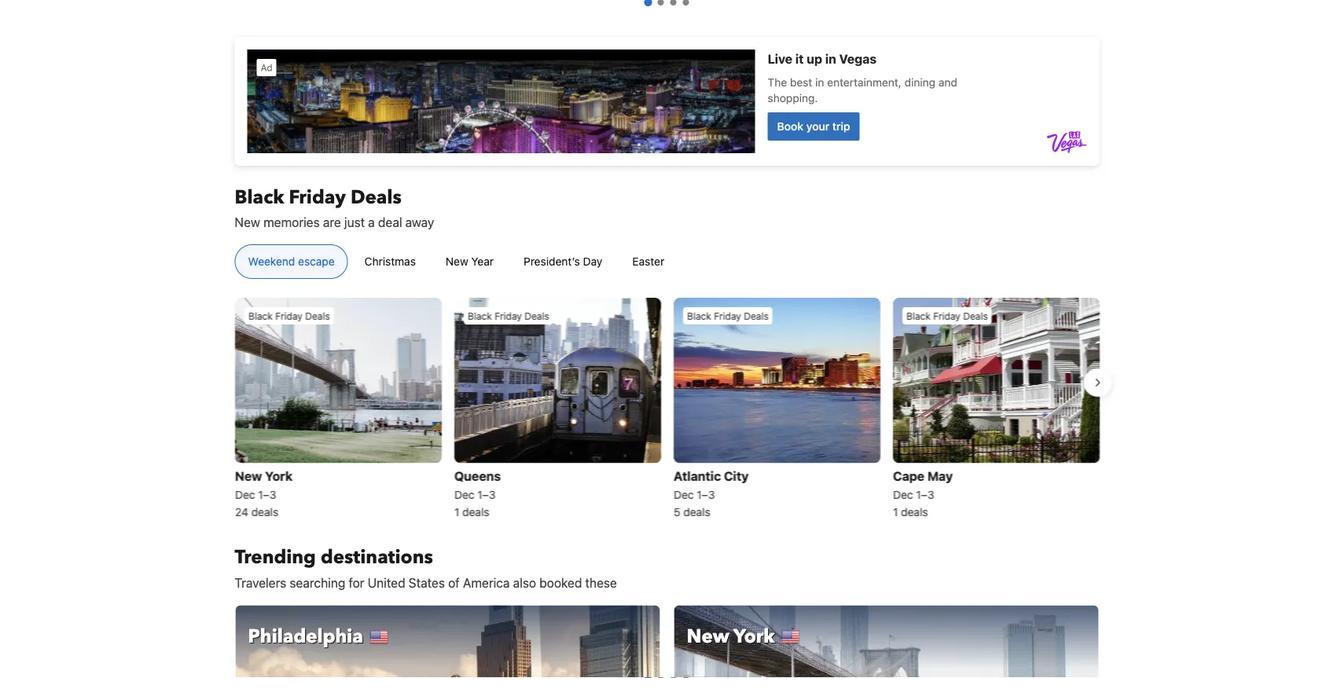 Task type: vqa. For each thing, say whether or not it's contained in the screenshot.
Cape May's the Black Friday Deals
yes



Task type: describe. For each thing, give the bounding box(es) containing it.
region containing new york
[[222, 292, 1112, 526]]

deals inside queens dec 1–3 1 deals
[[462, 506, 489, 518]]

weekend escape button
[[235, 245, 348, 279]]

york for new york
[[734, 624, 775, 650]]

destinations
[[321, 545, 433, 571]]

atlantic
[[673, 469, 721, 484]]

christmas
[[365, 255, 416, 268]]

deals for atlantic
[[683, 506, 710, 518]]

year
[[471, 255, 494, 268]]

president's day
[[524, 255, 603, 268]]

tab list containing weekend escape
[[222, 245, 690, 280]]

1 inside cape may dec 1–3 1 deals
[[893, 506, 898, 518]]

president's
[[524, 255, 580, 268]]

booked
[[540, 576, 582, 590]]

states
[[409, 576, 445, 590]]

trending destinations travelers searching for united states of america also booked these
[[235, 545, 617, 590]]

deals for new
[[251, 506, 278, 518]]

advertisement region
[[235, 37, 1100, 166]]

america
[[463, 576, 510, 590]]

new year button
[[432, 245, 507, 279]]

deals for new york
[[305, 311, 330, 322]]

black friday deals for atlantic city
[[687, 311, 768, 322]]

of
[[448, 576, 460, 590]]

away
[[406, 215, 434, 230]]

deals for cape may
[[963, 311, 988, 322]]

city
[[724, 469, 748, 484]]

friday for new york
[[275, 311, 302, 322]]

new york dec 1–3 24 deals
[[235, 469, 292, 518]]

also
[[513, 576, 536, 590]]

may
[[927, 469, 953, 484]]

friday for atlantic city
[[714, 311, 741, 322]]

president's day button
[[510, 245, 616, 279]]

black friday deals for queens
[[467, 311, 549, 322]]

christmas button
[[351, 245, 429, 279]]

1–3 for cape
[[916, 488, 934, 501]]

a
[[368, 215, 375, 230]]

just
[[344, 215, 365, 230]]

friday for queens
[[494, 311, 522, 322]]

black for new
[[248, 311, 272, 322]]

deals for queens
[[524, 311, 549, 322]]

black for queens
[[467, 311, 492, 322]]

24
[[235, 506, 248, 518]]

1–3 for atlantic
[[697, 488, 715, 501]]

for
[[349, 576, 364, 590]]

black for atlantic
[[687, 311, 711, 322]]

these
[[585, 576, 617, 590]]

deal
[[378, 215, 402, 230]]

weekend
[[248, 255, 295, 268]]



Task type: locate. For each thing, give the bounding box(es) containing it.
cape
[[893, 469, 924, 484]]

dec up 5
[[673, 488, 694, 501]]

easter button
[[619, 245, 678, 279]]

deals inside cape may dec 1–3 1 deals
[[901, 506, 928, 518]]

philadelphia link
[[235, 605, 661, 679]]

cape may dec 1–3 1 deals
[[893, 469, 953, 518]]

queens dec 1–3 1 deals
[[454, 469, 501, 518]]

queens
[[454, 469, 501, 484]]

new for new york dec 1–3 24 deals
[[235, 469, 262, 484]]

3 1–3 from the left
[[697, 488, 715, 501]]

deals for atlantic city
[[744, 311, 768, 322]]

1 1–3 from the left
[[258, 488, 276, 501]]

new inside new york dec 1–3 24 deals
[[235, 469, 262, 484]]

dec down queens
[[454, 488, 474, 501]]

trending
[[235, 545, 316, 571]]

dec inside new york dec 1–3 24 deals
[[235, 488, 255, 501]]

atlantic city dec 1–3 5 deals
[[673, 469, 748, 518]]

tab list
[[222, 245, 690, 280]]

4 dec from the left
[[893, 488, 913, 501]]

deals down cape
[[901, 506, 928, 518]]

dec for atlantic
[[673, 488, 694, 501]]

deals
[[351, 184, 402, 210], [305, 311, 330, 322], [524, 311, 549, 322], [744, 311, 768, 322], [963, 311, 988, 322]]

friday
[[289, 184, 346, 210], [275, 311, 302, 322], [494, 311, 522, 322], [714, 311, 741, 322], [933, 311, 960, 322]]

2 1–3 from the left
[[477, 488, 495, 501]]

deals right 24
[[251, 506, 278, 518]]

philadelphia
[[248, 624, 363, 650]]

black friday deals for cape may
[[906, 311, 988, 322]]

dec down cape
[[893, 488, 913, 501]]

1
[[454, 506, 459, 518], [893, 506, 898, 518]]

1–3 up trending
[[258, 488, 276, 501]]

new year
[[446, 255, 494, 268]]

deals inside new york dec 1–3 24 deals
[[251, 506, 278, 518]]

black friday deals new memories are just a deal away
[[235, 184, 434, 230]]

3 black friday deals from the left
[[687, 311, 768, 322]]

2 dec from the left
[[454, 488, 474, 501]]

black
[[235, 184, 284, 210], [248, 311, 272, 322], [467, 311, 492, 322], [687, 311, 711, 322], [906, 311, 930, 322]]

new york
[[687, 624, 775, 650]]

region
[[222, 292, 1112, 526]]

1–3 down may
[[916, 488, 934, 501]]

0 horizontal spatial york
[[265, 469, 292, 484]]

memories
[[264, 215, 320, 230]]

deals inside the atlantic city dec 1–3 5 deals
[[683, 506, 710, 518]]

searching
[[290, 576, 345, 590]]

dec inside cape may dec 1–3 1 deals
[[893, 488, 913, 501]]

5
[[673, 506, 680, 518]]

1 horizontal spatial york
[[734, 624, 775, 650]]

1 down queens
[[454, 506, 459, 518]]

york inside new york link
[[734, 624, 775, 650]]

1–3 inside new york dec 1–3 24 deals
[[258, 488, 276, 501]]

1–3 down queens
[[477, 488, 495, 501]]

black for cape
[[906, 311, 930, 322]]

dec inside the atlantic city dec 1–3 5 deals
[[673, 488, 694, 501]]

1 1 from the left
[[454, 506, 459, 518]]

travelers
[[235, 576, 286, 590]]

weekend escape
[[248, 255, 335, 268]]

black friday deals
[[248, 311, 330, 322], [467, 311, 549, 322], [687, 311, 768, 322], [906, 311, 988, 322]]

1 dec from the left
[[235, 488, 255, 501]]

0 horizontal spatial 1
[[454, 506, 459, 518]]

0 vertical spatial york
[[265, 469, 292, 484]]

friday for cape may
[[933, 311, 960, 322]]

progress bar
[[644, 0, 689, 6]]

1 black friday deals from the left
[[248, 311, 330, 322]]

1 inside queens dec 1–3 1 deals
[[454, 506, 459, 518]]

black friday deals for new york
[[248, 311, 330, 322]]

deals for cape
[[901, 506, 928, 518]]

york
[[265, 469, 292, 484], [734, 624, 775, 650]]

2 black friday deals from the left
[[467, 311, 549, 322]]

3 deals from the left
[[683, 506, 710, 518]]

2 deals from the left
[[462, 506, 489, 518]]

friday inside black friday deals new memories are just a deal away
[[289, 184, 346, 210]]

1–3 inside the atlantic city dec 1–3 5 deals
[[697, 488, 715, 501]]

1 horizontal spatial 1
[[893, 506, 898, 518]]

black inside black friday deals new memories are just a deal away
[[235, 184, 284, 210]]

new for new year
[[446, 255, 468, 268]]

new for new york
[[687, 624, 729, 650]]

dec up 24
[[235, 488, 255, 501]]

3 dec from the left
[[673, 488, 694, 501]]

new inside new year button
[[446, 255, 468, 268]]

1–3 inside queens dec 1–3 1 deals
[[477, 488, 495, 501]]

united
[[368, 576, 405, 590]]

new
[[235, 215, 260, 230], [446, 255, 468, 268], [235, 469, 262, 484], [687, 624, 729, 650]]

dec for cape
[[893, 488, 913, 501]]

new inside black friday deals new memories are just a deal away
[[235, 215, 260, 230]]

1 deals from the left
[[251, 506, 278, 518]]

1–3 inside cape may dec 1–3 1 deals
[[916, 488, 934, 501]]

deals inside black friday deals new memories are just a deal away
[[351, 184, 402, 210]]

are
[[323, 215, 341, 230]]

escape
[[298, 255, 335, 268]]

4 1–3 from the left
[[916, 488, 934, 501]]

new inside new york link
[[687, 624, 729, 650]]

dec
[[235, 488, 255, 501], [454, 488, 474, 501], [673, 488, 694, 501], [893, 488, 913, 501]]

easter
[[633, 255, 665, 268]]

deals down queens
[[462, 506, 489, 518]]

york for new york dec 1–3 24 deals
[[265, 469, 292, 484]]

day
[[583, 255, 603, 268]]

1–3 for new
[[258, 488, 276, 501]]

deals right 5
[[683, 506, 710, 518]]

4 black friday deals from the left
[[906, 311, 988, 322]]

1 down cape
[[893, 506, 898, 518]]

1–3 down atlantic
[[697, 488, 715, 501]]

2 1 from the left
[[893, 506, 898, 518]]

4 deals from the left
[[901, 506, 928, 518]]

deals
[[251, 506, 278, 518], [462, 506, 489, 518], [683, 506, 710, 518], [901, 506, 928, 518]]

york inside new york dec 1–3 24 deals
[[265, 469, 292, 484]]

1–3
[[258, 488, 276, 501], [477, 488, 495, 501], [697, 488, 715, 501], [916, 488, 934, 501]]

dec inside queens dec 1–3 1 deals
[[454, 488, 474, 501]]

new york link
[[673, 605, 1100, 679]]

1 vertical spatial york
[[734, 624, 775, 650]]

dec for new
[[235, 488, 255, 501]]



